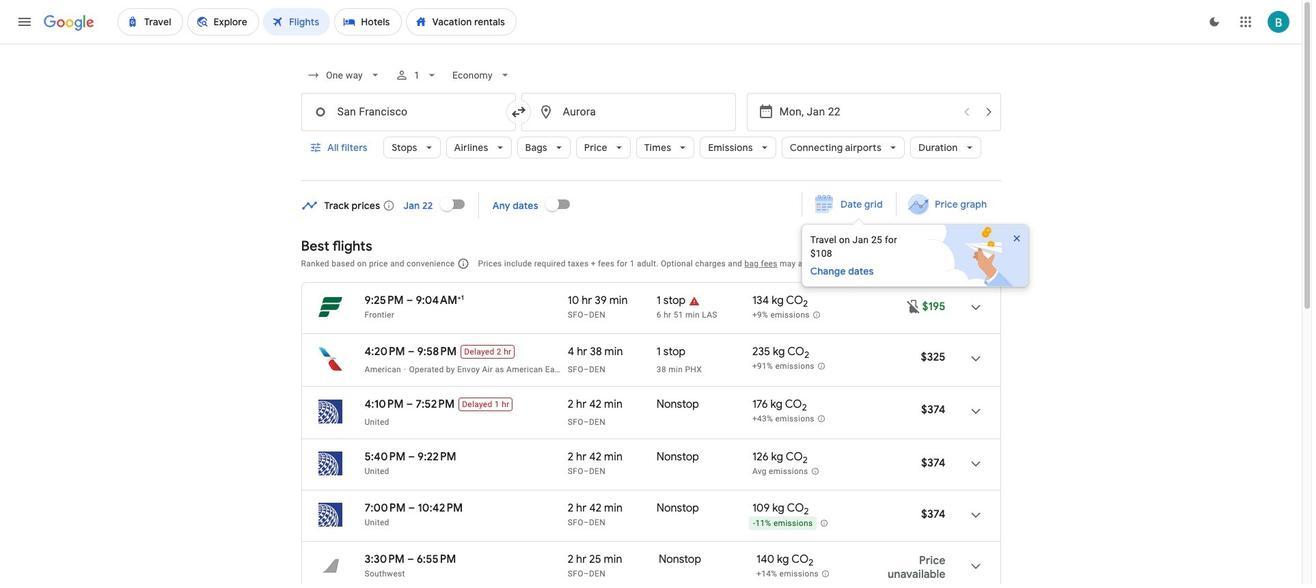 Task type: describe. For each thing, give the bounding box(es) containing it.
Arrival time: 9:04 AM on  Tuesday, January 23. text field
[[416, 293, 464, 308]]

close image
[[1011, 233, 1022, 244]]

leaves san francisco international airport (sfo) at 7:00 pm on monday, january 22 and arrives at denver international airport at 10:42 pm on monday, january 22. element
[[365, 502, 463, 515]]

flight details. leaves san francisco international airport (sfo) at 7:00 pm on monday, january 22 and arrives at denver international airport at 10:42 pm on monday, january 22. image
[[959, 499, 992, 532]]

Departure time: 3:30 PM. text field
[[365, 553, 405, 567]]

Arrival time: 9:22 PM. text field
[[418, 450, 456, 464]]

this price for this flight doesn't include overhead bin access. if you need a carry-on bag, use the bags filter to update prices. image
[[906, 298, 922, 315]]

total duration 10 hr 39 min. element
[[568, 294, 657, 310]]

main menu image
[[16, 14, 33, 30]]

nonstop flight. element for arrival time: 6:55 pm. text box
[[659, 553, 701, 569]]

374 us dollars text field for flight details. leaves san francisco international airport (sfo) at 7:00 pm on monday, january 22 and arrives at denver international airport at 10:42 pm on monday, january 22. image
[[922, 508, 946, 522]]

Arrival time: 9:58 PM. text field
[[417, 345, 457, 359]]

leaves san francisco international airport (sfo) at 5:40 pm on monday, january 22 and arrives at denver international airport at 9:22 pm on monday, january 22. element
[[365, 450, 456, 464]]

total duration 2 hr 42 min. element for nonstop flight. element corresponding to arrival time: 9:22 pm. text box
[[568, 450, 657, 466]]

Departure text field
[[780, 94, 955, 131]]

total duration 4 hr 38 min. element
[[568, 345, 657, 364]]

2 1 stop flight. element from the top
[[657, 345, 686, 364]]

find the best price region
[[301, 188, 1043, 287]]

nonstop flight. element for arrival time: 10:42 pm. text field
[[657, 502, 699, 517]]

325 US dollars text field
[[921, 351, 946, 364]]

Departure time: 5:40 PM. text field
[[365, 450, 406, 464]]

Departure time: 7:00 PM. text field
[[365, 502, 406, 515]]

total duration 2 hr 42 min. element for arrival time: 10:42 pm. text field's nonstop flight. element
[[568, 502, 657, 517]]

loading results progress bar
[[0, 44, 1302, 46]]

Arrival time: 10:42 PM. text field
[[418, 502, 463, 515]]

swap origin and destination. image
[[510, 104, 527, 120]]

leaves san francisco international airport (sfo) at 4:10 pm on monday, january 22 and arrives at denver international airport at 7:52 pm on monday, january 22. element
[[365, 398, 455, 412]]

flight details. leaves san francisco international airport (sfo) at 9:25 pm on monday, january 22 and arrives at denver international airport at 9:04 am on tuesday, january 23. image
[[959, 291, 992, 324]]

nonstop flight. element for arrival time: 9:22 pm. text box
[[657, 450, 699, 466]]



Task type: locate. For each thing, give the bounding box(es) containing it.
1 vertical spatial 374 us dollars text field
[[922, 457, 946, 470]]

3 374 us dollars text field from the top
[[922, 508, 946, 522]]

195 US dollars text field
[[922, 300, 946, 314]]

2 374 us dollars text field from the top
[[922, 457, 946, 470]]

nonstop flight. element
[[657, 398, 699, 417], [657, 450, 699, 466], [657, 502, 699, 517], [659, 553, 701, 569]]

flight details. leaves san francisco international airport (sfo) at 5:40 pm on monday, january 22 and arrives at denver international airport at 9:22 pm on monday, january 22. image
[[959, 448, 992, 481]]

main content
[[301, 188, 1043, 584]]

2 vertical spatial 374 us dollars text field
[[922, 508, 946, 522]]

flight details. leaves san francisco international airport (sfo) at 3:30 pm on monday, january 22 and arrives at denver international airport at 6:55 pm on monday, january 22. image
[[959, 550, 992, 583]]

1 total duration 2 hr 42 min. element from the top
[[568, 398, 657, 417]]

374 US dollars text field
[[922, 403, 946, 417], [922, 457, 946, 470], [922, 508, 946, 522]]

learn more about tracked prices image
[[383, 199, 395, 212]]

0 vertical spatial total duration 2 hr 42 min. element
[[568, 398, 657, 417]]

2 vertical spatial total duration 2 hr 42 min. element
[[568, 502, 657, 517]]

leaves san francisco international airport (sfo) at 9:25 pm on monday, january 22 and arrives at denver international airport at 9:04 am on tuesday, january 23. element
[[365, 293, 464, 308]]

1 374 us dollars text field from the top
[[922, 403, 946, 417]]

Departure time: 4:20 PM. text field
[[365, 345, 405, 359]]

1 1 stop flight. element from the top
[[657, 294, 686, 310]]

leaves san francisco international airport (sfo) at 4:20 pm on monday, january 22 and arrives at denver international airport at 9:58 pm on monday, january 22. element
[[365, 345, 457, 359]]

374 us dollars text field for flight details. leaves san francisco international airport (sfo) at 4:10 pm on monday, january 22 and arrives at denver international airport at 7:52 pm on monday, january 22. image
[[922, 403, 946, 417]]

total duration 2 hr 42 min. element
[[568, 398, 657, 417], [568, 450, 657, 466], [568, 502, 657, 517]]

Departure time: 4:10 PM. text field
[[365, 398, 404, 412]]

1 vertical spatial 1 stop flight. element
[[657, 345, 686, 364]]

flight details. leaves san francisco international airport (sfo) at 4:20 pm on monday, january 22 and arrives at denver international airport at 9:58 pm on monday, january 22. image
[[959, 342, 992, 375]]

Arrival time: 6:55 PM. text field
[[417, 553, 456, 567]]

1 stop flight. element
[[657, 294, 686, 310], [657, 345, 686, 364]]

0 vertical spatial 374 us dollars text field
[[922, 403, 946, 417]]

3 total duration 2 hr 42 min. element from the top
[[568, 502, 657, 517]]

change appearance image
[[1198, 5, 1231, 38]]

None search field
[[301, 59, 1001, 181]]

Departure time: 9:25 PM. text field
[[365, 294, 404, 308]]

374 us dollars text field left flight details. leaves san francisco international airport (sfo) at 7:00 pm on monday, january 22 and arrives at denver international airport at 10:42 pm on monday, january 22. image
[[922, 508, 946, 522]]

None text field
[[301, 93, 516, 131], [521, 93, 736, 131], [301, 93, 516, 131], [521, 93, 736, 131]]

1 vertical spatial total duration 2 hr 42 min. element
[[568, 450, 657, 466]]

2 total duration 2 hr 42 min. element from the top
[[568, 450, 657, 466]]

Arrival time: 7:52 PM. text field
[[416, 398, 455, 412]]

None field
[[301, 63, 387, 87], [447, 63, 518, 87], [301, 63, 387, 87], [447, 63, 518, 87]]

374 us dollars text field for 'flight details. leaves san francisco international airport (sfo) at 5:40 pm on monday, january 22 and arrives at denver international airport at 9:22 pm on monday, january 22.' image
[[922, 457, 946, 470]]

0 vertical spatial 1 stop flight. element
[[657, 294, 686, 310]]

flight details. leaves san francisco international airport (sfo) at 4:10 pm on monday, january 22 and arrives at denver international airport at 7:52 pm on monday, january 22. image
[[959, 395, 992, 428]]

leaves san francisco international airport (sfo) at 3:30 pm on monday, january 22 and arrives at denver international airport at 6:55 pm on monday, january 22. element
[[365, 553, 456, 567]]

374 us dollars text field left 'flight details. leaves san francisco international airport (sfo) at 5:40 pm on monday, january 22 and arrives at denver international airport at 9:22 pm on monday, january 22.' image
[[922, 457, 946, 470]]

total duration 2 hr 25 min. element
[[568, 553, 659, 569]]

374 us dollars text field left flight details. leaves san francisco international airport (sfo) at 4:10 pm on monday, january 22 and arrives at denver international airport at 7:52 pm on monday, january 22. image
[[922, 403, 946, 417]]

learn more about ranking image
[[458, 258, 470, 270]]



Task type: vqa. For each thing, say whether or not it's contained in the screenshot.
your
no



